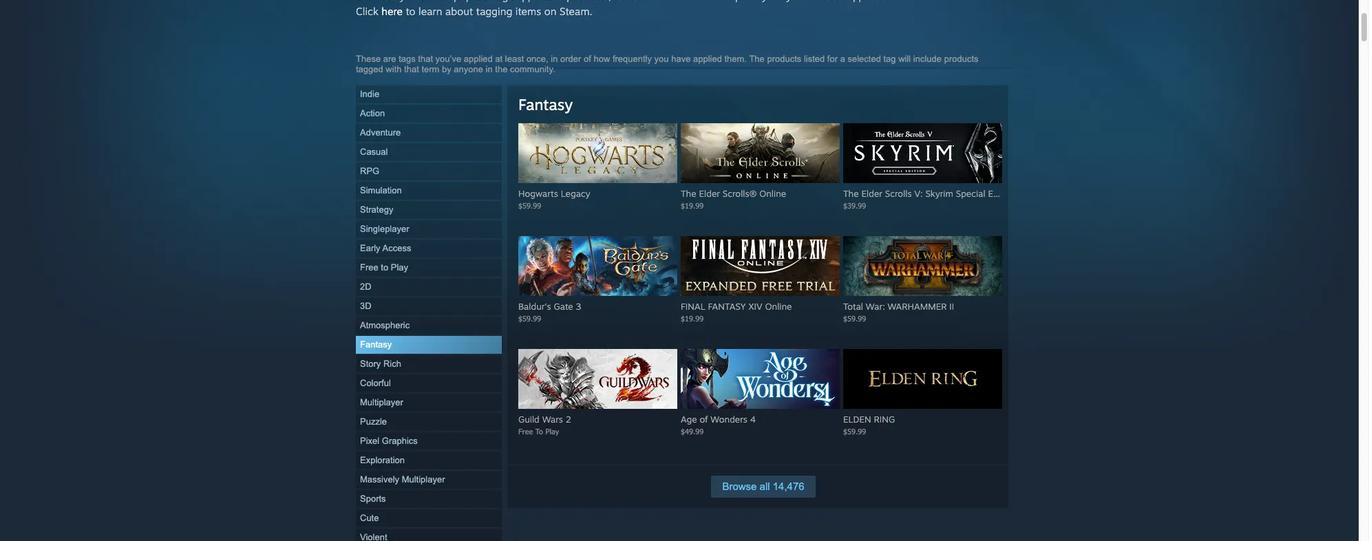 Task type: describe. For each thing, give the bounding box(es) containing it.
rpg
[[360, 166, 379, 176]]

$59.99 inside hogwarts legacy $59.99
[[518, 201, 541, 210]]

total war: warhammer ii $59.99
[[843, 301, 954, 323]]

warhammer
[[888, 301, 947, 312]]

3
[[576, 301, 581, 312]]

the for the elder scrolls® online
[[681, 188, 696, 199]]

elden ring $59.99
[[843, 414, 895, 436]]

include
[[913, 54, 942, 64]]

to
[[535, 427, 543, 436]]

hogwarts legacy $59.99
[[518, 188, 590, 210]]

wars
[[542, 414, 563, 425]]

fantasy
[[708, 301, 746, 312]]

4
[[750, 414, 756, 425]]

2
[[566, 414, 571, 425]]

$49.99
[[681, 427, 704, 436]]

massively
[[360, 474, 399, 485]]

steam.
[[560, 5, 592, 18]]

at
[[495, 54, 503, 64]]

scrolls®
[[723, 188, 757, 199]]

them.
[[725, 54, 747, 64]]

legacy
[[561, 188, 590, 199]]

casual
[[360, 147, 388, 157]]

singleplayer
[[360, 224, 409, 234]]

free to play
[[360, 262, 408, 273]]

anyone
[[454, 64, 483, 74]]

indie
[[360, 89, 379, 99]]

about
[[445, 5, 473, 18]]

puzzle
[[360, 416, 387, 427]]

1 horizontal spatial to
[[406, 5, 416, 18]]

ii
[[950, 301, 954, 312]]

hogwarts
[[518, 188, 558, 199]]

click here to learn about tagging items on steam.
[[356, 5, 592, 18]]

0 vertical spatial free
[[360, 262, 378, 273]]

these are tags that you've applied at least once, in order of how frequently you have applied them. the products listed for a selected tag will include products tagged with that term by anyone in the community.
[[356, 54, 979, 74]]

cute
[[360, 513, 379, 523]]

scrolls
[[885, 188, 912, 199]]

strategy
[[360, 204, 393, 215]]

play inside the guild wars 2 free to play
[[545, 427, 559, 436]]

that right tags
[[418, 54, 433, 64]]

story rich
[[360, 359, 401, 369]]

order
[[560, 54, 581, 64]]

here
[[382, 5, 403, 18]]

term
[[422, 64, 439, 74]]

final fantasy xiv online $19.99
[[681, 301, 792, 323]]

browse
[[722, 480, 757, 492]]

adventure
[[360, 127, 401, 138]]

listed
[[804, 54, 825, 64]]

elden
[[843, 414, 871, 425]]

gate
[[554, 301, 573, 312]]

tagged
[[356, 64, 383, 74]]

least
[[505, 54, 524, 64]]

early access
[[360, 243, 411, 253]]

1 vertical spatial to
[[381, 262, 388, 273]]

by
[[442, 64, 451, 74]]

war:
[[866, 301, 885, 312]]

guild
[[518, 414, 540, 425]]

$59.99 inside elden ring $59.99
[[843, 427, 866, 436]]

that right with
[[404, 64, 419, 74]]

edition
[[988, 188, 1017, 199]]

elder for scrolls
[[861, 188, 882, 199]]

wonders
[[711, 414, 748, 425]]

selected
[[848, 54, 881, 64]]

browse all 14,476
[[722, 480, 804, 492]]

age of wonders 4 $49.99
[[681, 414, 756, 436]]

pixel graphics
[[360, 436, 418, 446]]

the for the elder scrolls v: skyrim special edition
[[843, 188, 859, 199]]

tags
[[399, 54, 416, 64]]

with
[[386, 64, 402, 74]]

early
[[360, 243, 380, 253]]

of inside these are tags that you've applied at least once, in order of how frequently you have applied them. the products listed for a selected tag will include products tagged with that term by anyone in the community.
[[584, 54, 591, 64]]

$59.99 inside baldur's gate 3 $59.99
[[518, 314, 541, 323]]

for
[[827, 54, 838, 64]]

baldur's gate 3 $59.99
[[518, 301, 581, 323]]

sports
[[360, 494, 386, 504]]

graphics
[[382, 436, 418, 446]]

final
[[681, 301, 705, 312]]



Task type: locate. For each thing, give the bounding box(es) containing it.
fantasy down community.
[[518, 95, 573, 114]]

applied right "have"
[[693, 54, 722, 64]]

you've
[[435, 54, 461, 64]]

free down early
[[360, 262, 378, 273]]

0 horizontal spatial fantasy
[[360, 339, 392, 350]]

in left the
[[486, 64, 493, 74]]

0 vertical spatial online
[[759, 188, 786, 199]]

of left how at the top of the page
[[584, 54, 591, 64]]

browse all 14,476 link
[[711, 476, 815, 498]]

$59.99 down elden
[[843, 427, 866, 436]]

to
[[406, 5, 416, 18], [381, 262, 388, 273]]

0 horizontal spatial applied
[[464, 54, 493, 64]]

$19.99 for final
[[681, 314, 704, 323]]

to down the early access
[[381, 262, 388, 273]]

0 horizontal spatial the
[[681, 188, 696, 199]]

skyrim
[[925, 188, 953, 199]]

the right them.
[[749, 54, 765, 64]]

$59.99 down baldur's
[[518, 314, 541, 323]]

access
[[382, 243, 411, 253]]

elder inside the elder scrolls® online $19.99
[[699, 188, 720, 199]]

0 horizontal spatial to
[[381, 262, 388, 273]]

0 horizontal spatial in
[[486, 64, 493, 74]]

0 horizontal spatial free
[[360, 262, 378, 273]]

all
[[760, 480, 770, 492]]

applied left at at the top
[[464, 54, 493, 64]]

0 vertical spatial of
[[584, 54, 591, 64]]

1 horizontal spatial the
[[749, 54, 765, 64]]

multiplayer down colorful
[[360, 397, 403, 408]]

1 vertical spatial fantasy
[[360, 339, 392, 350]]

1 vertical spatial free
[[518, 427, 533, 436]]

$59.99 down hogwarts
[[518, 201, 541, 210]]

here link
[[382, 5, 403, 18]]

elder inside the elder scrolls v: skyrim special edition $39.99
[[861, 188, 882, 199]]

1 elder from the left
[[699, 188, 720, 199]]

total
[[843, 301, 863, 312]]

the left scrolls®
[[681, 188, 696, 199]]

on
[[544, 5, 557, 18]]

frequently
[[613, 54, 652, 64]]

of inside age of wonders 4 $49.99
[[700, 414, 708, 425]]

these
[[356, 54, 381, 64]]

community.
[[510, 64, 555, 74]]

that
[[418, 54, 433, 64], [404, 64, 419, 74]]

0 vertical spatial multiplayer
[[360, 397, 403, 408]]

the inside the elder scrolls® online $19.99
[[681, 188, 696, 199]]

online right xiv
[[765, 301, 792, 312]]

1 vertical spatial online
[[765, 301, 792, 312]]

1 horizontal spatial elder
[[861, 188, 882, 199]]

1 vertical spatial multiplayer
[[402, 474, 445, 485]]

baldur's
[[518, 301, 551, 312]]

$19.99 inside 'final fantasy xiv online $19.99'
[[681, 314, 704, 323]]

products left the listed
[[767, 54, 801, 64]]

2 products from the left
[[944, 54, 979, 64]]

the
[[495, 64, 508, 74]]

you
[[654, 54, 669, 64]]

pixel
[[360, 436, 379, 446]]

1 products from the left
[[767, 54, 801, 64]]

massively multiplayer
[[360, 474, 445, 485]]

play down the wars
[[545, 427, 559, 436]]

elder left scrolls®
[[699, 188, 720, 199]]

xiv
[[749, 301, 762, 312]]

the elder scrolls® online $19.99
[[681, 188, 786, 210]]

atmospheric
[[360, 320, 410, 330]]

$59.99 down the total
[[843, 314, 866, 323]]

online
[[759, 188, 786, 199], [765, 301, 792, 312]]

multiplayer
[[360, 397, 403, 408], [402, 474, 445, 485]]

simulation
[[360, 185, 402, 195]]

2 horizontal spatial the
[[843, 188, 859, 199]]

special
[[956, 188, 985, 199]]

the inside these are tags that you've applied at least once, in order of how frequently you have applied them. the products listed for a selected tag will include products tagged with that term by anyone in the community.
[[749, 54, 765, 64]]

0 horizontal spatial products
[[767, 54, 801, 64]]

0 vertical spatial play
[[391, 262, 408, 273]]

items
[[515, 5, 541, 18]]

1 horizontal spatial of
[[700, 414, 708, 425]]

multiplayer right massively
[[402, 474, 445, 485]]

elder up $39.99 at the top of page
[[861, 188, 882, 199]]

v:
[[914, 188, 923, 199]]

online right scrolls®
[[759, 188, 786, 199]]

1 horizontal spatial products
[[944, 54, 979, 64]]

1 vertical spatial play
[[545, 427, 559, 436]]

the
[[749, 54, 765, 64], [681, 188, 696, 199], [843, 188, 859, 199]]

applied
[[464, 54, 493, 64], [693, 54, 722, 64]]

0 vertical spatial $19.99
[[681, 201, 704, 210]]

have
[[671, 54, 691, 64]]

elder
[[699, 188, 720, 199], [861, 188, 882, 199]]

to right here link
[[406, 5, 416, 18]]

a
[[840, 54, 845, 64]]

0 horizontal spatial elder
[[699, 188, 720, 199]]

the elder scrolls v: skyrim special edition $39.99
[[843, 188, 1017, 210]]

$39.99
[[843, 201, 866, 210]]

ring
[[874, 414, 895, 425]]

of
[[584, 54, 591, 64], [700, 414, 708, 425]]

fantasy link
[[518, 95, 573, 114]]

$19.99 inside the elder scrolls® online $19.99
[[681, 201, 704, 210]]

online for final fantasy xiv online
[[765, 301, 792, 312]]

tagging
[[476, 5, 512, 18]]

the up $39.99 at the top of page
[[843, 188, 859, 199]]

colorful
[[360, 378, 391, 388]]

1 horizontal spatial in
[[551, 54, 558, 64]]

the inside the elder scrolls v: skyrim special edition $39.99
[[843, 188, 859, 199]]

0 horizontal spatial of
[[584, 54, 591, 64]]

play down access
[[391, 262, 408, 273]]

3d
[[360, 301, 371, 311]]

0 vertical spatial fantasy
[[518, 95, 573, 114]]

2 applied from the left
[[693, 54, 722, 64]]

0 vertical spatial to
[[406, 5, 416, 18]]

once,
[[527, 54, 548, 64]]

elder for scrolls®
[[699, 188, 720, 199]]

1 horizontal spatial fantasy
[[518, 95, 573, 114]]

online inside the elder scrolls® online $19.99
[[759, 188, 786, 199]]

free
[[360, 262, 378, 273], [518, 427, 533, 436]]

1 horizontal spatial applied
[[693, 54, 722, 64]]

learn
[[419, 5, 442, 18]]

1 horizontal spatial free
[[518, 427, 533, 436]]

14,476
[[773, 480, 804, 492]]

rich
[[383, 359, 401, 369]]

online for the elder scrolls® online
[[759, 188, 786, 199]]

products right the include
[[944, 54, 979, 64]]

fantasy up story rich
[[360, 339, 392, 350]]

free inside the guild wars 2 free to play
[[518, 427, 533, 436]]

1 horizontal spatial play
[[545, 427, 559, 436]]

2 $19.99 from the top
[[681, 314, 704, 323]]

of right age
[[700, 414, 708, 425]]

online inside 'final fantasy xiv online $19.99'
[[765, 301, 792, 312]]

are
[[383, 54, 396, 64]]

guild wars 2 free to play
[[518, 414, 571, 436]]

tag
[[884, 54, 896, 64]]

$19.99
[[681, 201, 704, 210], [681, 314, 704, 323]]

$59.99 inside total war: warhammer ii $59.99
[[843, 314, 866, 323]]

story
[[360, 359, 381, 369]]

1 vertical spatial $19.99
[[681, 314, 704, 323]]

play
[[391, 262, 408, 273], [545, 427, 559, 436]]

action
[[360, 108, 385, 118]]

2d
[[360, 282, 371, 292]]

how
[[594, 54, 610, 64]]

1 $19.99 from the top
[[681, 201, 704, 210]]

1 vertical spatial of
[[700, 414, 708, 425]]

free down guild
[[518, 427, 533, 436]]

age
[[681, 414, 697, 425]]

0 horizontal spatial play
[[391, 262, 408, 273]]

2 elder from the left
[[861, 188, 882, 199]]

in left order at the left of page
[[551, 54, 558, 64]]

1 applied from the left
[[464, 54, 493, 64]]

$19.99 for the
[[681, 201, 704, 210]]



Task type: vqa. For each thing, say whether or not it's contained in the screenshot.


